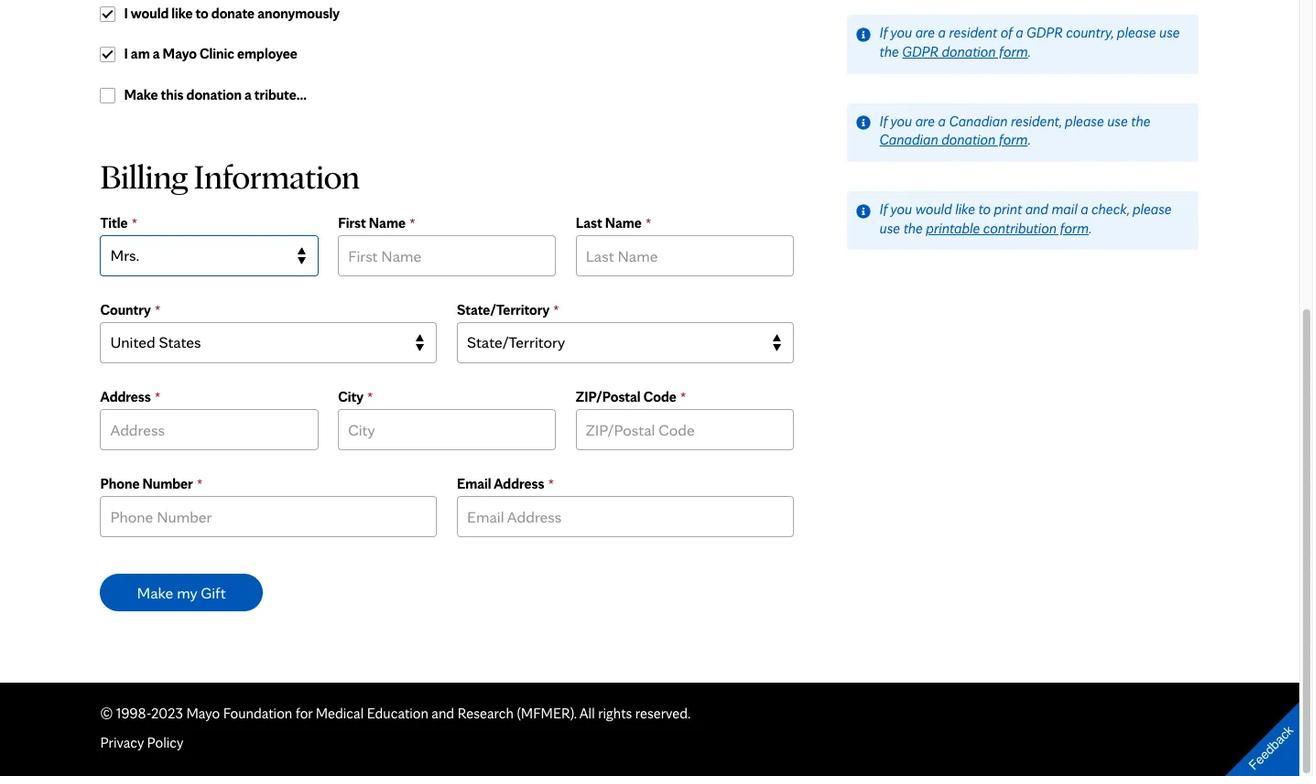 Task type: describe. For each thing, give the bounding box(es) containing it.
use inside if you would like to print and mail a check, please use the
[[880, 220, 900, 237]]

last name
[[576, 214, 642, 232]]

1998-
[[116, 705, 151, 722]]

© 1998-2023 mayo foundation for medical education and research (mfmer). all rights reserved.
[[100, 705, 691, 722]]

if you are a canadian resident, please use the canadian donation form .
[[880, 112, 1151, 149]]

a inside if you would like to print and mail a check, please use the
[[1081, 201, 1089, 218]]

number
[[142, 475, 193, 492]]

employee
[[237, 45, 297, 63]]

First Name text field
[[338, 235, 556, 276]]

info circle image
[[856, 27, 871, 42]]

form inside if you are a canadian resident, please use the canadian donation form .
[[999, 131, 1028, 149]]

2023
[[151, 705, 183, 722]]

billing information
[[100, 155, 360, 196]]

clinic
[[200, 45, 234, 63]]

ZIP/Postal Code text field
[[576, 409, 794, 450]]

you for if you are a canadian resident, please use the canadian donation form .
[[891, 112, 912, 130]]

gdpr donation form .
[[902, 43, 1031, 60]]

Email Address email field
[[457, 496, 794, 537]]

like inside if you would like to print and mail a check, please use the
[[955, 201, 975, 218]]

0 vertical spatial like
[[171, 4, 193, 22]]

0 vertical spatial to
[[196, 4, 209, 22]]

anonymously
[[257, 4, 340, 22]]

title
[[100, 214, 128, 232]]

gdpr donation form link
[[902, 43, 1028, 60]]

zip/postal code
[[576, 388, 677, 405]]

you for if you would like to print and mail a check, please use the
[[891, 201, 912, 218]]

to inside if you would like to print and mail a check, please use the
[[978, 201, 991, 218]]

if for if you are a resident of a gdpr country, please use the
[[880, 24, 888, 41]]

info circle image for if you are a canadian resident, please use the
[[856, 116, 871, 130]]

please inside if you are a canadian resident, please use the canadian donation form .
[[1065, 112, 1104, 130]]

rights
[[598, 705, 632, 722]]

code
[[644, 388, 677, 405]]

am
[[131, 45, 150, 63]]

email
[[457, 475, 491, 492]]

make my gift
[[137, 583, 226, 602]]

education
[[367, 705, 428, 722]]

1 horizontal spatial canadian
[[949, 112, 1008, 130]]

Address text field
[[100, 409, 318, 450]]

phone number
[[100, 475, 193, 492]]

zip/postal
[[576, 388, 641, 405]]

country,
[[1066, 24, 1114, 41]]

(mfmer).
[[517, 705, 577, 722]]

please inside "if you are a resident of a gdpr country, please use the"
[[1117, 24, 1156, 41]]

contribution
[[983, 220, 1057, 237]]

i for i would like to donate anonymously
[[124, 4, 128, 22]]

. for and
[[1089, 220, 1092, 237]]

for
[[296, 705, 313, 722]]

a up gdpr donation form link
[[938, 24, 946, 41]]

all
[[580, 705, 595, 722]]

0 horizontal spatial and
[[432, 705, 454, 722]]

resident,
[[1011, 112, 1062, 130]]

1 vertical spatial donation
[[186, 86, 242, 104]]

canadian donation form link
[[880, 131, 1028, 149]]

print
[[994, 201, 1022, 218]]

privacy policy
[[100, 734, 183, 752]]



Task type: locate. For each thing, give the bounding box(es) containing it.
you
[[891, 24, 912, 41], [891, 112, 912, 130], [891, 201, 912, 218]]

gdpr
[[1027, 24, 1063, 41], [902, 43, 939, 60]]

1 horizontal spatial would
[[916, 201, 952, 218]]

0 vertical spatial use
[[1159, 24, 1180, 41]]

0 vertical spatial you
[[891, 24, 912, 41]]

reserved.
[[635, 705, 691, 722]]

form for print
[[1060, 220, 1089, 237]]

if for if you are a canadian resident, please use the canadian donation form .
[[880, 112, 888, 130]]

make for make this donation a tribute...
[[124, 86, 158, 104]]

mayo left clinic
[[163, 45, 197, 63]]

name for last name
[[605, 214, 642, 232]]

a right of
[[1016, 24, 1024, 41]]

2 vertical spatial the
[[904, 220, 923, 237]]

city
[[338, 388, 363, 405]]

1 info circle image from the top
[[856, 116, 871, 130]]

would up "printable"
[[916, 201, 952, 218]]

if inside "if you are a resident of a gdpr country, please use the"
[[880, 24, 888, 41]]

0 vertical spatial mayo
[[163, 45, 197, 63]]

like
[[171, 4, 193, 22], [955, 201, 975, 218]]

first
[[338, 214, 366, 232]]

feedback button
[[1210, 687, 1313, 777]]

0 horizontal spatial canadian
[[880, 131, 938, 149]]

0 horizontal spatial address
[[100, 388, 151, 405]]

are up gdpr donation form link
[[916, 24, 935, 41]]

1 you from the top
[[891, 24, 912, 41]]

1 vertical spatial mayo
[[186, 705, 220, 722]]

0 horizontal spatial to
[[196, 4, 209, 22]]

make for make my gift
[[137, 583, 173, 602]]

name right last
[[605, 214, 642, 232]]

my
[[177, 583, 197, 602]]

foundation
[[223, 705, 292, 722]]

this
[[161, 86, 184, 104]]

mayo
[[163, 45, 197, 63], [186, 705, 220, 722]]

printable contribution form .
[[926, 220, 1092, 237]]

if inside if you are a canadian resident, please use the canadian donation form .
[[880, 112, 888, 130]]

1 vertical spatial gdpr
[[902, 43, 939, 60]]

donation up print
[[942, 131, 996, 149]]

3 if from the top
[[880, 201, 888, 218]]

name for first name
[[369, 214, 406, 232]]

make this donation a tribute...
[[124, 86, 307, 104]]

and inside if you would like to print and mail a check, please use the
[[1025, 201, 1049, 218]]

address
[[100, 388, 151, 405], [494, 475, 545, 492]]

gdpr inside "if you are a resident of a gdpr country, please use the"
[[1027, 24, 1063, 41]]

.
[[1028, 43, 1031, 60], [1028, 131, 1031, 149], [1089, 220, 1092, 237]]

resident
[[949, 24, 998, 41]]

2 vertical spatial you
[[891, 201, 912, 218]]

name right 'first'
[[369, 214, 406, 232]]

Last Name text field
[[576, 235, 794, 276]]

feedback
[[1246, 723, 1296, 773]]

you up canadian donation form link
[[891, 112, 912, 130]]

1 vertical spatial and
[[432, 705, 454, 722]]

and
[[1025, 201, 1049, 218], [432, 705, 454, 722]]

0 vertical spatial .
[[1028, 43, 1031, 60]]

donate
[[211, 4, 255, 22]]

if you are a resident of a gdpr country, please use the
[[880, 24, 1180, 60]]

0 horizontal spatial the
[[880, 43, 899, 60]]

tribute...
[[254, 86, 307, 104]]

form for of
[[999, 43, 1028, 60]]

are for canadian
[[916, 112, 935, 130]]

mayo for foundation
[[186, 705, 220, 722]]

country
[[100, 301, 151, 319]]

address right 'email'
[[494, 475, 545, 492]]

i would like to donate anonymously
[[124, 4, 340, 22]]

make left this
[[124, 86, 158, 104]]

1 vertical spatial are
[[916, 112, 935, 130]]

a right mail
[[1081, 201, 1089, 218]]

2 vertical spatial if
[[880, 201, 888, 218]]

1 horizontal spatial gdpr
[[1027, 24, 1063, 41]]

and left research at the left of page
[[432, 705, 454, 722]]

1 vertical spatial form
[[999, 131, 1028, 149]]

check,
[[1092, 201, 1130, 218]]

the inside if you would like to print and mail a check, please use the
[[904, 220, 923, 237]]

1 are from the top
[[916, 24, 935, 41]]

use left "printable"
[[880, 220, 900, 237]]

donation down resident
[[942, 43, 996, 60]]

if
[[880, 24, 888, 41], [880, 112, 888, 130], [880, 201, 888, 218]]

phone
[[100, 475, 140, 492]]

2 horizontal spatial the
[[1131, 112, 1151, 130]]

you for if you are a resident of a gdpr country, please use the
[[891, 24, 912, 41]]

1 vertical spatial info circle image
[[856, 204, 871, 218]]

0 horizontal spatial would
[[131, 4, 169, 22]]

0 vertical spatial make
[[124, 86, 158, 104]]

are inside if you are a canadian resident, please use the canadian donation form .
[[916, 112, 935, 130]]

1 vertical spatial to
[[978, 201, 991, 218]]

a left tribute...
[[244, 86, 252, 104]]

1 horizontal spatial name
[[605, 214, 642, 232]]

1 vertical spatial address
[[494, 475, 545, 492]]

please right resident,
[[1065, 112, 1104, 130]]

are for resident
[[916, 24, 935, 41]]

0 vertical spatial donation
[[942, 43, 996, 60]]

if you would like to print and mail a check, please use the
[[880, 201, 1172, 237]]

City text field
[[338, 409, 556, 450]]

0 vertical spatial would
[[131, 4, 169, 22]]

you inside "if you are a resident of a gdpr country, please use the"
[[891, 24, 912, 41]]

1 vertical spatial would
[[916, 201, 952, 218]]

donation
[[942, 43, 996, 60], [186, 86, 242, 104], [942, 131, 996, 149]]

a up canadian donation form link
[[938, 112, 946, 130]]

would
[[131, 4, 169, 22], [916, 201, 952, 218]]

0 vertical spatial info circle image
[[856, 116, 871, 130]]

form
[[999, 43, 1028, 60], [999, 131, 1028, 149], [1060, 220, 1089, 237]]

Phone Number telephone field
[[100, 496, 437, 537]]

of
[[1001, 24, 1013, 41]]

the inside if you are a canadian resident, please use the canadian donation form .
[[1131, 112, 1151, 130]]

donation down clinic
[[186, 86, 242, 104]]

canadian
[[949, 112, 1008, 130], [880, 131, 938, 149]]

are
[[916, 24, 935, 41], [916, 112, 935, 130]]

last
[[576, 214, 602, 232]]

use right country,
[[1159, 24, 1180, 41]]

gift
[[201, 583, 226, 602]]

name
[[369, 214, 406, 232], [605, 214, 642, 232]]

0 vertical spatial please
[[1117, 24, 1156, 41]]

donation inside if you are a canadian resident, please use the canadian donation form .
[[942, 131, 996, 149]]

mayo right 2023
[[186, 705, 220, 722]]

are inside "if you are a resident of a gdpr country, please use the"
[[916, 24, 935, 41]]

make left my
[[137, 583, 173, 602]]

1 horizontal spatial the
[[904, 220, 923, 237]]

please right country,
[[1117, 24, 1156, 41]]

address down country
[[100, 388, 151, 405]]

would up am
[[131, 4, 169, 22]]

0 vertical spatial address
[[100, 388, 151, 405]]

billing
[[100, 155, 188, 196]]

a right am
[[153, 45, 160, 63]]

use right resident,
[[1107, 112, 1128, 130]]

use inside if you are a canadian resident, please use the canadian donation form .
[[1107, 112, 1128, 130]]

to
[[196, 4, 209, 22], [978, 201, 991, 218]]

mail
[[1052, 201, 1078, 218]]

1 vertical spatial use
[[1107, 112, 1128, 130]]

1 horizontal spatial to
[[978, 201, 991, 218]]

the inside "if you are a resident of a gdpr country, please use the"
[[880, 43, 899, 60]]

you inside if you are a canadian resident, please use the canadian donation form .
[[891, 112, 912, 130]]

use
[[1159, 24, 1180, 41], [1107, 112, 1128, 130], [880, 220, 900, 237]]

1 vertical spatial the
[[1131, 112, 1151, 130]]

and up contribution
[[1025, 201, 1049, 218]]

the
[[880, 43, 899, 60], [1131, 112, 1151, 130], [904, 220, 923, 237]]

i for i am a mayo clinic employee
[[124, 45, 128, 63]]

like up i am a mayo clinic employee
[[171, 4, 193, 22]]

printable contribution form link
[[926, 220, 1089, 237]]

2 vertical spatial .
[[1089, 220, 1092, 237]]

1 if from the top
[[880, 24, 888, 41]]

2 vertical spatial form
[[1060, 220, 1089, 237]]

0 horizontal spatial gdpr
[[902, 43, 939, 60]]

2 i from the top
[[124, 45, 128, 63]]

1 horizontal spatial address
[[494, 475, 545, 492]]

1 vertical spatial canadian
[[880, 131, 938, 149]]

would inside if you would like to print and mail a check, please use the
[[916, 201, 952, 218]]

1 horizontal spatial like
[[955, 201, 975, 218]]

1 vertical spatial make
[[137, 583, 173, 602]]

research
[[458, 705, 514, 722]]

2 vertical spatial please
[[1133, 201, 1172, 218]]

mayo for clinic
[[163, 45, 197, 63]]

1 vertical spatial you
[[891, 112, 912, 130]]

printable
[[926, 220, 980, 237]]

email address
[[457, 475, 545, 492]]

2 horizontal spatial use
[[1159, 24, 1180, 41]]

form down resident,
[[999, 131, 1028, 149]]

0 vertical spatial are
[[916, 24, 935, 41]]

a inside if you are a canadian resident, please use the canadian donation form .
[[938, 112, 946, 130]]

2 you from the top
[[891, 112, 912, 130]]

info circle image for if you would like to print and mail a check, please use the
[[856, 204, 871, 218]]

info circle image
[[856, 116, 871, 130], [856, 204, 871, 218]]

0 vertical spatial i
[[124, 4, 128, 22]]

2 are from the top
[[916, 112, 935, 130]]

to left print
[[978, 201, 991, 218]]

0 horizontal spatial use
[[880, 220, 900, 237]]

©
[[100, 705, 113, 722]]

0 horizontal spatial name
[[369, 214, 406, 232]]

first name
[[338, 214, 406, 232]]

. inside if you are a canadian resident, please use the canadian donation form .
[[1028, 131, 1031, 149]]

. for a
[[1028, 43, 1031, 60]]

are up canadian donation form link
[[916, 112, 935, 130]]

1 vertical spatial please
[[1065, 112, 1104, 130]]

0 vertical spatial form
[[999, 43, 1028, 60]]

privacy policy link
[[100, 734, 183, 752]]

1 i from the top
[[124, 4, 128, 22]]

form down mail
[[1060, 220, 1089, 237]]

2 vertical spatial donation
[[942, 131, 996, 149]]

make
[[124, 86, 158, 104], [137, 583, 173, 602]]

0 horizontal spatial like
[[171, 4, 193, 22]]

you inside if you would like to print and mail a check, please use the
[[891, 201, 912, 218]]

1 vertical spatial if
[[880, 112, 888, 130]]

if for if you would like to print and mail a check, please use the
[[880, 201, 888, 218]]

make my gift button
[[100, 574, 262, 611]]

please right check,
[[1133, 201, 1172, 218]]

0 vertical spatial the
[[880, 43, 899, 60]]

use inside "if you are a resident of a gdpr country, please use the"
[[1159, 24, 1180, 41]]

1 vertical spatial .
[[1028, 131, 1031, 149]]

privacy
[[100, 734, 144, 752]]

i
[[124, 4, 128, 22], [124, 45, 128, 63]]

1 name from the left
[[369, 214, 406, 232]]

make inside button
[[137, 583, 173, 602]]

policy
[[147, 734, 183, 752]]

please
[[1117, 24, 1156, 41], [1065, 112, 1104, 130], [1133, 201, 1172, 218]]

i am a mayo clinic employee
[[124, 45, 297, 63]]

2 info circle image from the top
[[856, 204, 871, 218]]

like up "printable"
[[955, 201, 975, 218]]

medical
[[316, 705, 364, 722]]

1 vertical spatial i
[[124, 45, 128, 63]]

2 name from the left
[[605, 214, 642, 232]]

to left "donate" at left top
[[196, 4, 209, 22]]

state/territory
[[457, 301, 550, 319]]

form down of
[[999, 43, 1028, 60]]

3 you from the top
[[891, 201, 912, 218]]

please inside if you would like to print and mail a check, please use the
[[1133, 201, 1172, 218]]

a
[[938, 24, 946, 41], [1016, 24, 1024, 41], [153, 45, 160, 63], [244, 86, 252, 104], [938, 112, 946, 130], [1081, 201, 1089, 218]]

1 vertical spatial like
[[955, 201, 975, 218]]

1 horizontal spatial use
[[1107, 112, 1128, 130]]

0 vertical spatial canadian
[[949, 112, 1008, 130]]

2 if from the top
[[880, 112, 888, 130]]

you down canadian donation form link
[[891, 201, 912, 218]]

1 horizontal spatial and
[[1025, 201, 1049, 218]]

0 vertical spatial if
[[880, 24, 888, 41]]

2 vertical spatial use
[[880, 220, 900, 237]]

you right info circle icon
[[891, 24, 912, 41]]

information
[[194, 155, 360, 196]]

0 vertical spatial gdpr
[[1027, 24, 1063, 41]]

0 vertical spatial and
[[1025, 201, 1049, 218]]

if inside if you would like to print and mail a check, please use the
[[880, 201, 888, 218]]



Task type: vqa. For each thing, say whether or not it's contained in the screenshot.
needs
no



